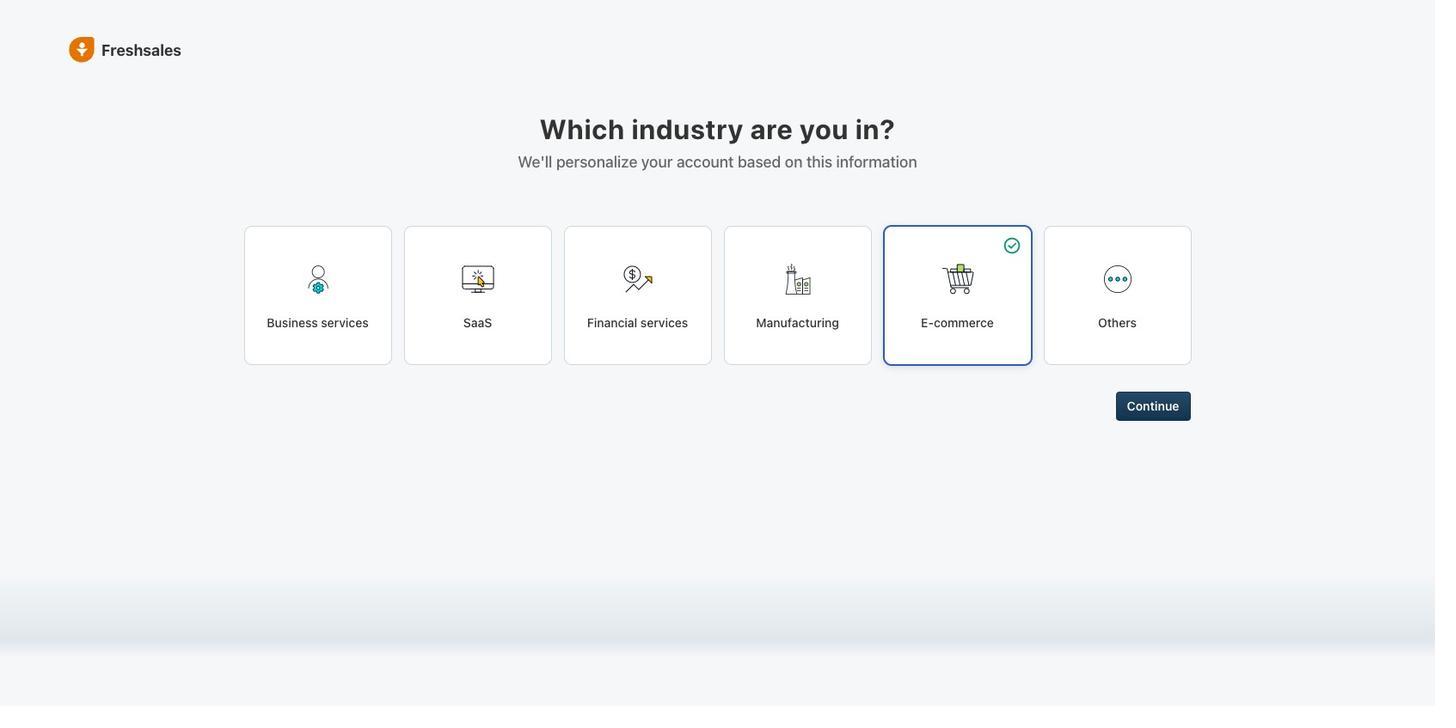 Task type: locate. For each thing, give the bounding box(es) containing it.
emails janesampleton@gmail.com
[[841, 346, 977, 376]]

services
[[321, 316, 369, 330], [640, 316, 688, 330]]

manufacturing
[[756, 316, 839, 330]]

emails
[[841, 346, 873, 359]]

services for financial services
[[640, 316, 688, 330]]

(sample)
[[649, 363, 694, 376]]

janesampleton@gmail.com
[[841, 363, 977, 376]]

glendale,
[[343, 364, 391, 377]]

upcoming
[[398, 611, 446, 624]]

lead
[[428, 212, 456, 226]]

files
[[107, 596, 133, 611]]

widgetz.io
[[592, 363, 647, 376]]

information
[[836, 153, 917, 171]]

marketplace
[[152, 632, 221, 646]]

no
[[382, 611, 396, 624]]

location
[[343, 347, 385, 359]]

industry
[[632, 112, 744, 145]]

interested
[[856, 214, 907, 227]]

cell
[[382, 541, 553, 575], [553, 541, 725, 575], [725, 541, 897, 576], [897, 542, 1069, 577]]

negotiation / lost button
[[1101, 210, 1249, 231]]

services up location
[[321, 316, 369, 330]]

freddy
[[107, 561, 146, 576]]

add
[[397, 272, 416, 285]]

sales qualified lead link
[[339, 204, 471, 228]]

qualified inside 'link'
[[373, 212, 425, 226]]

widgetz.io (sample) link
[[592, 363, 694, 376]]

contacted
[[711, 214, 763, 227]]

Search your CRM... text field
[[76, 42, 248, 71]]

financial services
[[587, 316, 688, 330]]

2 services from the left
[[640, 316, 688, 330]]

are
[[750, 112, 793, 145]]

saas
[[463, 316, 492, 330]]

click
[[356, 272, 381, 285]]

interested link
[[806, 210, 954, 231]]

qualified
[[373, 212, 425, 226], [1010, 214, 1055, 227]]

0 horizontal spatial qualified
[[373, 212, 425, 226]]

to
[[384, 272, 394, 285]]

1 horizontal spatial qualified
[[1010, 214, 1055, 227]]

arizona,
[[394, 364, 436, 377]]

1 horizontal spatial services
[[640, 316, 688, 330]]

business
[[267, 316, 318, 330]]

row
[[382, 541, 1069, 577]]

meeting
[[421, 633, 461, 646]]

sales qualified lead
[[339, 212, 456, 226]]

others
[[1098, 316, 1137, 330]]

in?
[[855, 112, 896, 145]]

container_wx8msf4aqz5i3rn1 image
[[347, 620, 365, 637]]

business services icon image
[[297, 259, 338, 300]]

continue button
[[1116, 392, 1190, 421]]

no upcoming meetings with jane.
[[382, 611, 547, 624]]

container_wx8msf4aqz5i3rn1 image
[[382, 634, 394, 646]]

with
[[497, 611, 517, 624]]

saas icon image
[[457, 259, 498, 300]]

1 services from the left
[[321, 316, 369, 330]]

glendale, arizona, usa link
[[343, 364, 460, 377]]

add meeting
[[398, 633, 461, 646]]

manufacturing icon image
[[777, 259, 818, 300]]

account
[[677, 153, 734, 171]]

business services
[[267, 316, 369, 330]]

negotiation
[[1133, 214, 1191, 227]]

services up accounts widgetz.io (sample) in the left of the page
[[640, 316, 688, 330]]

0 horizontal spatial services
[[321, 316, 369, 330]]



Task type: describe. For each thing, give the bounding box(es) containing it.
janesampleton@gmail.com link
[[841, 361, 977, 378]]

jane.
[[520, 611, 547, 624]]

accounts
[[592, 346, 638, 359]]

freddy ai insights
[[107, 561, 207, 576]]

services for business services
[[321, 316, 369, 330]]

continue
[[1127, 399, 1179, 413]]

in
[[139, 632, 149, 646]]

usa
[[438, 364, 460, 377]]

sales
[[339, 212, 370, 226]]

e-commerce icon image
[[937, 259, 978, 300]]

click to add tags
[[356, 272, 441, 285]]

new
[[579, 214, 601, 227]]

which industry are you in? we'll personalize your account based on this information
[[518, 112, 917, 171]]

financial services icon image
[[617, 259, 658, 300]]

financial
[[587, 316, 637, 330]]

qualified link
[[954, 210, 1101, 231]]

apps
[[107, 632, 136, 646]]

lost
[[1200, 214, 1221, 227]]

commerce
[[934, 316, 994, 330]]

add
[[398, 633, 418, 646]]

others icon image
[[1097, 259, 1138, 300]]

meetings
[[449, 611, 494, 624]]

which
[[540, 112, 625, 145]]

this
[[806, 153, 832, 171]]

negotiation / lost link
[[1101, 210, 1249, 231]]

apps in marketplace
[[107, 632, 221, 646]]

/
[[1194, 214, 1197, 227]]

you
[[800, 112, 849, 145]]

contacted link
[[658, 210, 806, 231]]

product logo freshsales image
[[69, 37, 95, 63]]

location glendale, arizona, usa
[[343, 347, 460, 377]]

accounts widgetz.io (sample)
[[592, 346, 694, 376]]

mng settings image
[[279, 312, 291, 324]]

new link
[[511, 210, 658, 231]]

based
[[738, 153, 781, 171]]

insights
[[164, 561, 207, 576]]

your
[[641, 153, 673, 171]]

freshsales
[[101, 41, 181, 59]]

personalize
[[556, 153, 637, 171]]

e-commerce
[[921, 316, 994, 330]]

on
[[785, 153, 803, 171]]

ai
[[149, 561, 161, 576]]

add meeting link
[[382, 632, 547, 647]]

tags
[[419, 272, 441, 285]]

negotiation / lost
[[1133, 214, 1221, 227]]

e-
[[921, 316, 934, 330]]

we'll
[[518, 153, 552, 171]]

interested button
[[806, 210, 954, 231]]



Task type: vqa. For each thing, say whether or not it's contained in the screenshot.
freshworks.com
no



